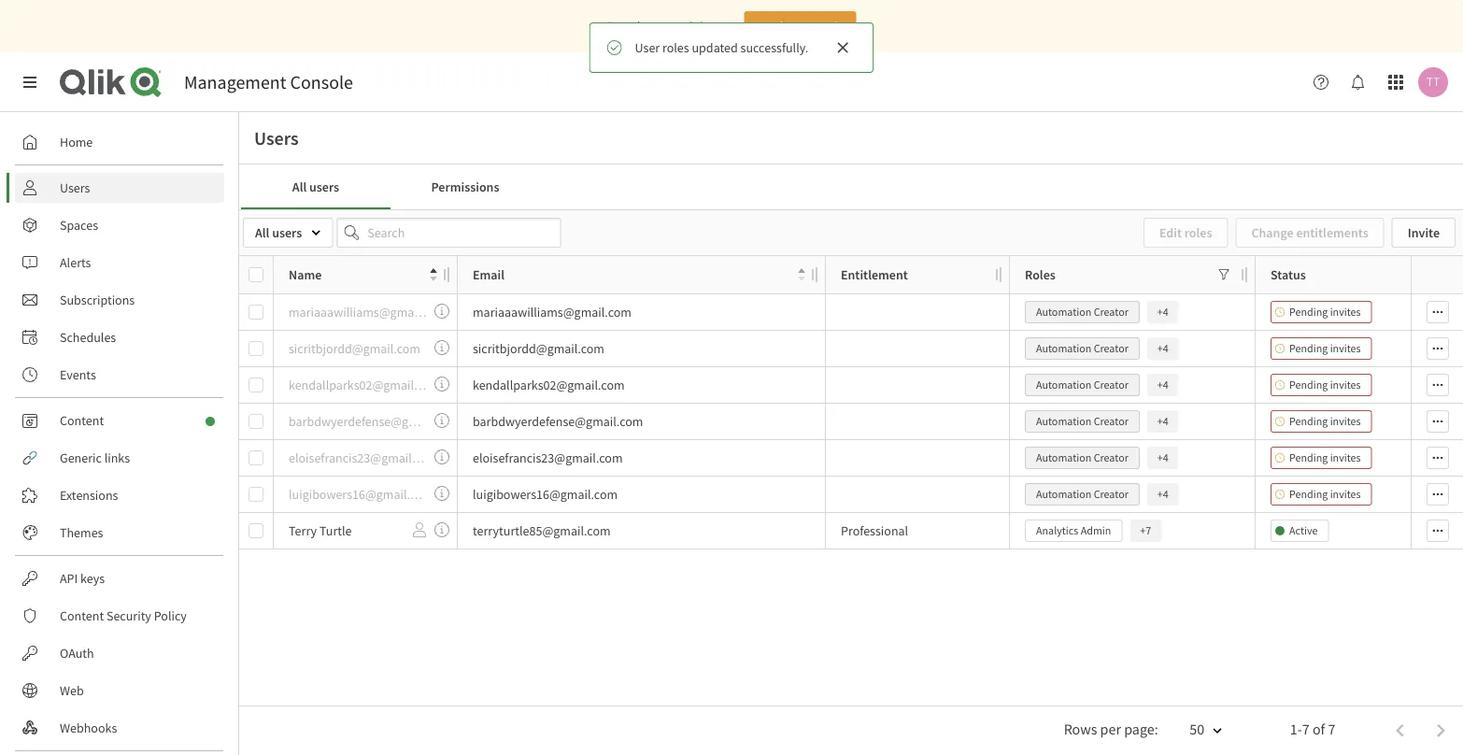 Task type: describe. For each thing, give the bounding box(es) containing it.
all users button
[[241, 164, 391, 209]]

management
[[184, 71, 287, 94]]

tab list containing all users
[[241, 164, 1462, 209]]

pending for barbdwyerdefense@gmail.com
[[1290, 414, 1328, 429]]

all inside 'button'
[[292, 178, 307, 195]]

free
[[607, 18, 631, 35]]

schedules link
[[15, 322, 224, 352]]

automation for luigibowers16@gmail.com
[[1037, 487, 1092, 501]]

+7
[[1141, 523, 1152, 538]]

oauth link
[[15, 638, 224, 668]]

now!
[[810, 18, 839, 35]]

creator for barbdwyerdefense@gmail.com
[[1094, 414, 1129, 429]]

+4 for luigibowers16@gmail.com
[[1158, 487, 1169, 501]]

name
[[289, 266, 322, 283]]

terry turtle
[[289, 522, 352, 539]]

automation for barbdwyerdefense@gmail.com
[[1037, 414, 1092, 429]]

1 7 from the left
[[1303, 720, 1310, 739]]

invite expired 11/08/2023 element for mariaaawilliams@gmail.com
[[1271, 301, 1373, 323]]

2 eloisefrancis23@gmail.com from the left
[[473, 450, 623, 466]]

user
[[635, 39, 660, 56]]

spaces
[[60, 217, 98, 234]]

invite
[[1408, 224, 1440, 241]]

content link
[[15, 406, 224, 436]]

50
[[1190, 720, 1205, 739]]

email button
[[473, 262, 806, 288]]

analytics admin
[[1037, 523, 1112, 538]]

remaining:
[[661, 18, 720, 35]]

activate now!
[[762, 18, 839, 35]]

2 mariaaawilliams@gmail.com from the left
[[473, 304, 632, 321]]

alerts
[[60, 254, 91, 271]]

pending for sicritbjordd@gmail.com
[[1290, 341, 1328, 356]]

2 barbdwyerdefense@gmail.com from the left
[[473, 413, 643, 430]]

days
[[633, 18, 659, 35]]

4
[[723, 18, 729, 35]]

automation for eloisefrancis23@gmail.com
[[1037, 451, 1092, 465]]

Search text field
[[337, 218, 561, 248]]

luigibowers16@gmail.com element
[[289, 485, 434, 504]]

pending for luigibowers16@gmail.com
[[1290, 487, 1328, 501]]

pending for eloisefrancis23@gmail.com
[[1290, 451, 1328, 465]]

creator for kendallparks02@gmail.com
[[1094, 378, 1129, 392]]

email
[[473, 266, 505, 283]]

subscriptions
[[60, 292, 135, 308]]

rows
[[1064, 720, 1098, 739]]

+4 for kendallparks02@gmail.com
[[1158, 378, 1169, 392]]

rows per page:
[[1064, 720, 1159, 739]]

pending invites for sicritbjordd@gmail.com
[[1290, 341, 1361, 356]]

invite expired 11/08/2023 element for luigibowers16@gmail.com
[[1271, 483, 1373, 506]]

user roles updated successfully. alert
[[589, 22, 874, 73]]

2 luigibowers16@gmail.com from the left
[[473, 486, 618, 503]]

automation creator for barbdwyerdefense@gmail.com
[[1037, 414, 1129, 429]]

1 eloisefrancis23@gmail.com from the left
[[289, 450, 439, 466]]

status button
[[1271, 262, 1439, 288]]

automation for mariaaawilliams@gmail.com
[[1037, 305, 1092, 319]]

1 kendallparks02@gmail.com from the left
[[289, 377, 441, 393]]

automation creator for sicritbjordd@gmail.com
[[1037, 341, 1129, 356]]

home link
[[15, 127, 224, 157]]

users inside field
[[272, 224, 302, 241]]

terry
[[289, 522, 317, 539]]

analytics
[[1037, 523, 1079, 538]]

activate now! link
[[744, 11, 857, 41]]

activate
[[762, 18, 808, 35]]

invite expired 11/08/2023 element for sicritbjordd@gmail.com
[[1271, 337, 1373, 360]]

invites for sicritbjordd@gmail.com
[[1331, 341, 1361, 356]]

status
[[1271, 266, 1307, 283]]

mariaaawilliams@gmail.com element
[[289, 303, 448, 322]]

invite expired 11/08/2023 element for eloisefrancis23@gmail.com
[[1271, 447, 1373, 469]]

invite button
[[1392, 218, 1456, 248]]

management console
[[184, 71, 353, 94]]

free days remaining: 4
[[607, 18, 729, 35]]

keys
[[80, 570, 105, 587]]

generic links link
[[15, 443, 224, 473]]

pending invites for eloisefrancis23@gmail.com
[[1290, 451, 1361, 465]]

name button
[[289, 262, 437, 288]]

spaces link
[[15, 210, 224, 240]]

active
[[1290, 523, 1318, 538]]

close sidebar menu image
[[22, 75, 37, 90]]

themes link
[[15, 518, 224, 548]]

webhooks
[[60, 720, 117, 737]]



Task type: vqa. For each thing, say whether or not it's contained in the screenshot.


Task type: locate. For each thing, give the bounding box(es) containing it.
automation creator for eloisefrancis23@gmail.com
[[1037, 451, 1129, 465]]

policy
[[154, 608, 187, 624]]

2 pending invites from the top
[[1290, 341, 1361, 356]]

2 automation creator from the top
[[1037, 341, 1129, 356]]

permissions
[[431, 178, 500, 195]]

6 pending from the top
[[1290, 487, 1328, 501]]

2 content from the top
[[60, 608, 104, 624]]

0 horizontal spatial 7
[[1303, 720, 1310, 739]]

+4 for barbdwyerdefense@gmail.com
[[1158, 414, 1169, 429]]

50 button
[[1168, 715, 1235, 747]]

successfully.
[[741, 39, 809, 56]]

7
[[1303, 720, 1310, 739], [1329, 720, 1336, 739]]

0 vertical spatial users
[[254, 127, 299, 150]]

automation creator for kendallparks02@gmail.com
[[1037, 378, 1129, 392]]

2 invites from the top
[[1331, 341, 1361, 356]]

6 automation from the top
[[1037, 487, 1092, 501]]

all inside field
[[255, 224, 270, 241]]

1 invites from the top
[[1331, 305, 1361, 319]]

5 invite expired 11/08/2023 element from the top
[[1271, 447, 1373, 469]]

mariaaawilliams@gmail.com down name button
[[289, 304, 448, 321]]

terryturtle85@gmail.com
[[473, 522, 611, 539]]

3 +4 from the top
[[1158, 378, 1169, 392]]

1 horizontal spatial sicritbjordd@gmail.com
[[473, 340, 605, 357]]

1 horizontal spatial barbdwyerdefense@gmail.com
[[473, 413, 643, 430]]

permissions button
[[391, 164, 540, 209]]

1 content from the top
[[60, 412, 104, 429]]

content security policy
[[60, 608, 187, 624]]

subscriptions link
[[15, 285, 224, 315]]

generic links
[[60, 450, 130, 466]]

web link
[[15, 676, 224, 706]]

All users field
[[243, 218, 333, 248]]

content for content
[[60, 412, 104, 429]]

users up all users field
[[309, 178, 339, 195]]

5 pending invites from the top
[[1290, 451, 1361, 465]]

api
[[60, 570, 78, 587]]

1 horizontal spatial users
[[309, 178, 339, 195]]

tab panel
[[239, 209, 1464, 755]]

extensions link
[[15, 480, 224, 510]]

0 horizontal spatial kendallparks02@gmail.com
[[289, 377, 441, 393]]

console
[[290, 71, 353, 94]]

0 vertical spatial users
[[309, 178, 339, 195]]

navigation pane element
[[0, 120, 238, 755]]

2 automation from the top
[[1037, 341, 1092, 356]]

extensions
[[60, 487, 118, 504]]

automation creator for mariaaawilliams@gmail.com
[[1037, 305, 1129, 319]]

1 invite expired 11/08/2023 element from the top
[[1271, 301, 1373, 323]]

invites for mariaaawilliams@gmail.com
[[1331, 305, 1361, 319]]

web
[[60, 682, 84, 699]]

mariaaawilliams@gmail.com down email at the left of page
[[473, 304, 632, 321]]

invite expired 11/08/2023 element
[[1271, 301, 1373, 323], [1271, 337, 1373, 360], [1271, 374, 1373, 396], [1271, 410, 1373, 433], [1271, 447, 1373, 469], [1271, 483, 1373, 506]]

home
[[60, 134, 93, 150]]

6 invites from the top
[[1331, 487, 1361, 501]]

mariaaawilliams@gmail.com
[[289, 304, 448, 321], [473, 304, 632, 321]]

1 pending invites from the top
[[1290, 305, 1361, 319]]

content
[[60, 412, 104, 429], [60, 608, 104, 624]]

users down the management console element
[[254, 127, 299, 150]]

users
[[254, 127, 299, 150], [60, 179, 90, 196]]

all up all users field
[[292, 178, 307, 195]]

0 horizontal spatial users
[[60, 179, 90, 196]]

pending invites
[[1290, 305, 1361, 319], [1290, 341, 1361, 356], [1290, 378, 1361, 392], [1290, 414, 1361, 429], [1290, 451, 1361, 465], [1290, 487, 1361, 501]]

events
[[60, 366, 96, 383]]

sicritbjordd@gmail.com
[[289, 340, 421, 357], [473, 340, 605, 357]]

1 vertical spatial all
[[255, 224, 270, 241]]

content up generic
[[60, 412, 104, 429]]

4 pending from the top
[[1290, 414, 1328, 429]]

2 pending from the top
[[1290, 341, 1328, 356]]

3 pending from the top
[[1290, 378, 1328, 392]]

4 automation from the top
[[1037, 414, 1092, 429]]

schedules
[[60, 329, 116, 346]]

3 automation from the top
[[1037, 378, 1092, 392]]

sicritbjordd@gmail.com up kendallparks02@gmail.com element
[[289, 340, 421, 357]]

creator for mariaaawilliams@gmail.com
[[1094, 305, 1129, 319]]

1 horizontal spatial eloisefrancis23@gmail.com
[[473, 450, 623, 466]]

2 kendallparks02@gmail.com from the left
[[473, 377, 625, 393]]

luigibowers16@gmail.com
[[289, 486, 434, 503], [473, 486, 618, 503]]

invites for barbdwyerdefense@gmail.com
[[1331, 414, 1361, 429]]

sicritbjordd@gmail.com down email at the left of page
[[473, 340, 605, 357]]

0 horizontal spatial luigibowers16@gmail.com
[[289, 486, 434, 503]]

1 automation creator from the top
[[1037, 305, 1129, 319]]

5 pending from the top
[[1290, 451, 1328, 465]]

kendallparks02@gmail.com
[[289, 377, 441, 393], [473, 377, 625, 393]]

0 horizontal spatial sicritbjordd@gmail.com
[[289, 340, 421, 357]]

automation for sicritbjordd@gmail.com
[[1037, 341, 1092, 356]]

2 creator from the top
[[1094, 341, 1129, 356]]

pending invites for luigibowers16@gmail.com
[[1290, 487, 1361, 501]]

content down api keys
[[60, 608, 104, 624]]

1 horizontal spatial users
[[254, 127, 299, 150]]

0 vertical spatial all users
[[292, 178, 339, 195]]

professional
[[841, 522, 909, 539]]

3 invites from the top
[[1331, 378, 1361, 392]]

links
[[104, 450, 130, 466]]

2 7 from the left
[[1329, 720, 1336, 739]]

barbdwyerdefense@gmail.com
[[289, 413, 459, 430], [473, 413, 643, 430]]

invites for eloisefrancis23@gmail.com
[[1331, 451, 1361, 465]]

luigibowers16@gmail.com up terryturtle85@gmail.com
[[473, 486, 618, 503]]

all
[[292, 178, 307, 195], [255, 224, 270, 241]]

oauth
[[60, 645, 94, 662]]

content security policy link
[[15, 601, 224, 631]]

1 vertical spatial users
[[60, 179, 90, 196]]

0 horizontal spatial all
[[255, 224, 270, 241]]

of
[[1313, 720, 1326, 739]]

6 +4 from the top
[[1158, 487, 1169, 501]]

automation creator for luigibowers16@gmail.com
[[1037, 487, 1129, 501]]

invites for luigibowers16@gmail.com
[[1331, 487, 1361, 501]]

creator for sicritbjordd@gmail.com
[[1094, 341, 1129, 356]]

admin
[[1081, 523, 1112, 538]]

generic
[[60, 450, 102, 466]]

creator
[[1094, 305, 1129, 319], [1094, 341, 1129, 356], [1094, 378, 1129, 392], [1094, 414, 1129, 429], [1094, 451, 1129, 465], [1094, 487, 1129, 501]]

0 horizontal spatial users
[[272, 224, 302, 241]]

terry turtle image
[[1419, 67, 1449, 97]]

all users up all users field
[[292, 178, 339, 195]]

1 barbdwyerdefense@gmail.com from the left
[[289, 413, 459, 430]]

5 invites from the top
[[1331, 451, 1361, 465]]

roles
[[1025, 266, 1056, 283]]

6 automation creator from the top
[[1037, 487, 1129, 501]]

1 automation from the top
[[1037, 305, 1092, 319]]

1 pending from the top
[[1290, 305, 1328, 319]]

new connector image
[[206, 417, 215, 426]]

4 creator from the top
[[1094, 414, 1129, 429]]

eloisefrancis23@gmail.com up luigibowers16@gmail.com 'element'
[[289, 450, 439, 466]]

users link
[[15, 173, 224, 203]]

+4 for eloisefrancis23@gmail.com
[[1158, 451, 1169, 465]]

security
[[106, 608, 151, 624]]

7 left of
[[1303, 720, 1310, 739]]

0 vertical spatial content
[[60, 412, 104, 429]]

5 automation creator from the top
[[1037, 451, 1129, 465]]

all down the all users 'button'
[[255, 224, 270, 241]]

4 invite expired 11/08/2023 element from the top
[[1271, 410, 1373, 433]]

1 horizontal spatial luigibowers16@gmail.com
[[473, 486, 618, 503]]

all users inside 'button'
[[292, 178, 339, 195]]

pending for mariaaawilliams@gmail.com
[[1290, 305, 1328, 319]]

api keys
[[60, 570, 105, 587]]

users inside 'button'
[[309, 178, 339, 195]]

invite expired 11/08/2023 element for barbdwyerdefense@gmail.com
[[1271, 410, 1373, 433]]

2 invite expired 11/08/2023 element from the top
[[1271, 337, 1373, 360]]

alerts link
[[15, 248, 224, 278]]

5 automation from the top
[[1037, 451, 1092, 465]]

1 vertical spatial users
[[272, 224, 302, 241]]

3 invite expired 11/08/2023 element from the top
[[1271, 374, 1373, 396]]

users up spaces
[[60, 179, 90, 196]]

1 +4 from the top
[[1158, 305, 1169, 319]]

invite expired 11/08/2023 element for kendallparks02@gmail.com
[[1271, 374, 1373, 396]]

2 sicritbjordd@gmail.com from the left
[[473, 340, 605, 357]]

0 horizontal spatial barbdwyerdefense@gmail.com
[[289, 413, 459, 430]]

6 invite expired 11/08/2023 element from the top
[[1271, 483, 1373, 506]]

luigibowers16@gmail.com down eloisefrancis23@gmail.com element on the bottom of page
[[289, 486, 434, 503]]

1 vertical spatial content
[[60, 608, 104, 624]]

eloisefrancis23@gmail.com up terryturtle85@gmail.com
[[473, 450, 623, 466]]

pending for kendallparks02@gmail.com
[[1290, 378, 1328, 392]]

1 horizontal spatial mariaaawilliams@gmail.com
[[473, 304, 632, 321]]

roles
[[663, 39, 689, 56]]

creator for eloisefrancis23@gmail.com
[[1094, 451, 1129, 465]]

1 horizontal spatial 7
[[1329, 720, 1336, 739]]

1 creator from the top
[[1094, 305, 1129, 319]]

1-
[[1291, 720, 1303, 739]]

3 pending invites from the top
[[1290, 378, 1361, 392]]

webhooks link
[[15, 713, 224, 743]]

invites for kendallparks02@gmail.com
[[1331, 378, 1361, 392]]

per
[[1101, 720, 1122, 739]]

kendallparks02@gmail.com element
[[289, 376, 441, 394]]

pending invites for kendallparks02@gmail.com
[[1290, 378, 1361, 392]]

automation for kendallparks02@gmail.com
[[1037, 378, 1092, 392]]

7 right of
[[1329, 720, 1336, 739]]

4 +4 from the top
[[1158, 414, 1169, 429]]

2 +4 from the top
[[1158, 341, 1169, 356]]

1 sicritbjordd@gmail.com from the left
[[289, 340, 421, 357]]

1 horizontal spatial all
[[292, 178, 307, 195]]

3 automation creator from the top
[[1037, 378, 1129, 392]]

1 luigibowers16@gmail.com from the left
[[289, 486, 434, 503]]

+4 for mariaaawilliams@gmail.com
[[1158, 305, 1169, 319]]

automation creator
[[1037, 305, 1129, 319], [1037, 341, 1129, 356], [1037, 378, 1129, 392], [1037, 414, 1129, 429], [1037, 451, 1129, 465], [1037, 487, 1129, 501]]

0 horizontal spatial mariaaawilliams@gmail.com
[[289, 304, 448, 321]]

all users inside field
[[255, 224, 302, 241]]

users
[[309, 178, 339, 195], [272, 224, 302, 241]]

management console element
[[184, 71, 353, 94]]

3 creator from the top
[[1094, 378, 1129, 392]]

6 pending invites from the top
[[1290, 487, 1361, 501]]

1 vertical spatial all users
[[255, 224, 302, 241]]

user roles updated successfully.
[[635, 39, 809, 56]]

tab panel containing rows per page:
[[239, 209, 1464, 755]]

eloisefrancis23@gmail.com element
[[289, 449, 439, 467]]

users inside navigation pane element
[[60, 179, 90, 196]]

all users up name
[[255, 224, 302, 241]]

barbdwyerdefense@gmail.com element
[[289, 412, 459, 431]]

content for content security policy
[[60, 608, 104, 624]]

1 mariaaawilliams@gmail.com from the left
[[289, 304, 448, 321]]

tab list
[[241, 164, 1462, 209]]

automation
[[1037, 305, 1092, 319], [1037, 341, 1092, 356], [1037, 378, 1092, 392], [1037, 414, 1092, 429], [1037, 451, 1092, 465], [1037, 487, 1092, 501]]

0 vertical spatial all
[[292, 178, 307, 195]]

all users
[[292, 178, 339, 195], [255, 224, 302, 241]]

page:
[[1125, 720, 1159, 739]]

entitlement
[[841, 266, 908, 283]]

0 horizontal spatial eloisefrancis23@gmail.com
[[289, 450, 439, 466]]

events link
[[15, 360, 224, 390]]

pending invites for barbdwyerdefense@gmail.com
[[1290, 414, 1361, 429]]

turtle
[[320, 522, 352, 539]]

1-7 of 7
[[1291, 720, 1336, 739]]

invites
[[1331, 305, 1361, 319], [1331, 341, 1361, 356], [1331, 378, 1361, 392], [1331, 414, 1361, 429], [1331, 451, 1361, 465], [1331, 487, 1361, 501]]

updated
[[692, 39, 738, 56]]

eloisefrancis23@gmail.com
[[289, 450, 439, 466], [473, 450, 623, 466]]

pending
[[1290, 305, 1328, 319], [1290, 341, 1328, 356], [1290, 378, 1328, 392], [1290, 414, 1328, 429], [1290, 451, 1328, 465], [1290, 487, 1328, 501]]

themes
[[60, 524, 103, 541]]

5 +4 from the top
[[1158, 451, 1169, 465]]

4 invites from the top
[[1331, 414, 1361, 429]]

pending invites for mariaaawilliams@gmail.com
[[1290, 305, 1361, 319]]

users up name
[[272, 224, 302, 241]]

6 creator from the top
[[1094, 487, 1129, 501]]

+4 for sicritbjordd@gmail.com
[[1158, 341, 1169, 356]]

creator for luigibowers16@gmail.com
[[1094, 487, 1129, 501]]

1 horizontal spatial kendallparks02@gmail.com
[[473, 377, 625, 393]]

5 creator from the top
[[1094, 451, 1129, 465]]

api keys link
[[15, 564, 224, 594]]

4 pending invites from the top
[[1290, 414, 1361, 429]]

4 automation creator from the top
[[1037, 414, 1129, 429]]



